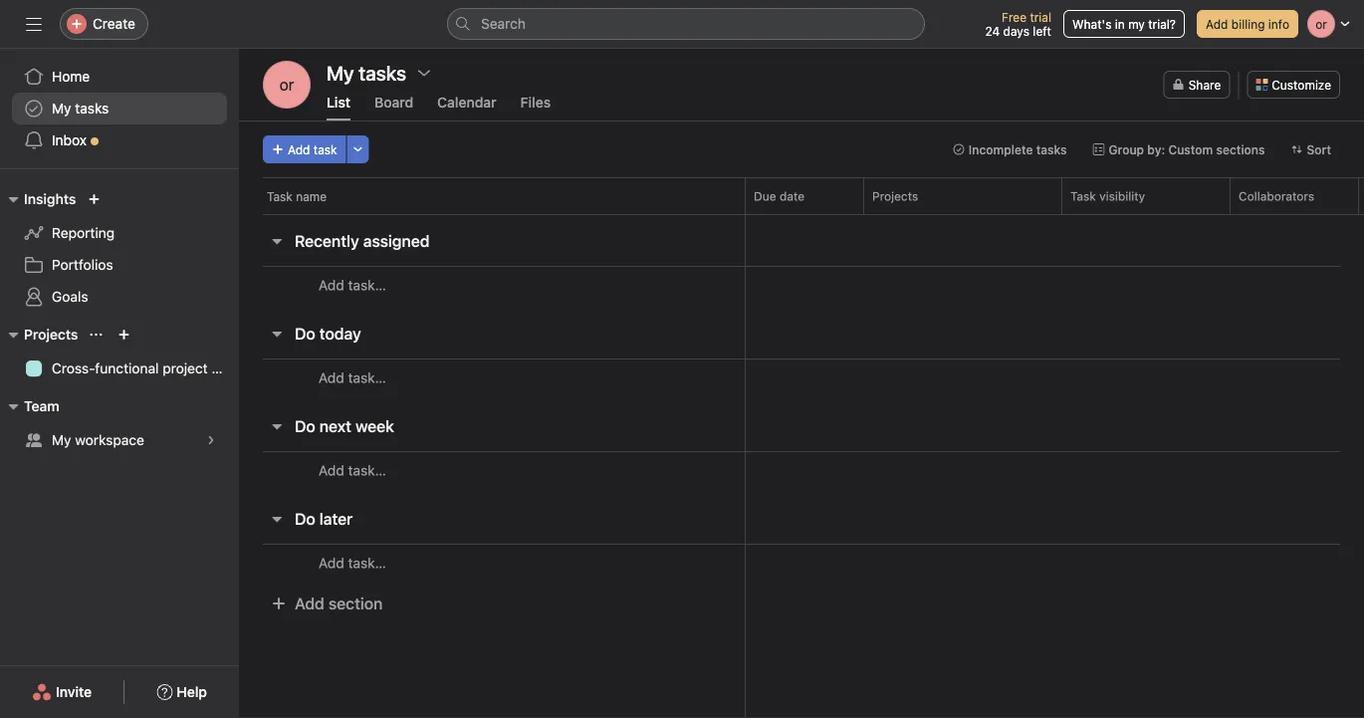 Task type: describe. For each thing, give the bounding box(es) containing it.
my
[[1129, 17, 1146, 31]]

my workspace link
[[12, 424, 227, 456]]

team button
[[0, 395, 59, 418]]

help button
[[144, 675, 220, 710]]

sections
[[1217, 142, 1266, 156]]

search button
[[447, 8, 926, 40]]

my tasks link
[[12, 93, 227, 125]]

reporting link
[[12, 217, 227, 249]]

add up add section button
[[319, 555, 345, 571]]

what's in my trial? button
[[1064, 10, 1186, 38]]

my for my workspace
[[52, 432, 71, 448]]

create button
[[60, 8, 148, 40]]

what's in my trial?
[[1073, 17, 1177, 31]]

reporting
[[52, 225, 115, 241]]

goals link
[[12, 281, 227, 313]]

show options, current sort, top image
[[90, 329, 102, 341]]

new project or portfolio image
[[118, 329, 130, 341]]

create
[[93, 15, 135, 32]]

do next week button
[[295, 408, 394, 444]]

recently assigned button
[[295, 223, 430, 259]]

row containing task name
[[239, 177, 1365, 214]]

projects button
[[0, 323, 78, 347]]

board link
[[375, 94, 414, 121]]

what's
[[1073, 17, 1112, 31]]

1 horizontal spatial projects
[[873, 189, 919, 203]]

collapse task list for this section image
[[269, 233, 285, 249]]

tasks for my tasks
[[75, 100, 109, 117]]

trial?
[[1149, 17, 1177, 31]]

due date
[[754, 189, 805, 203]]

days
[[1004, 24, 1030, 38]]

collapse task list for this section image for do today
[[269, 326, 285, 342]]

home
[[52, 68, 90, 85]]

by:
[[1148, 142, 1166, 156]]

assigned
[[363, 232, 430, 251]]

add section
[[295, 594, 383, 613]]

add task… button for today
[[319, 367, 386, 389]]

workspace
[[75, 432, 144, 448]]

left
[[1034, 24, 1052, 38]]

later
[[320, 510, 353, 529]]

do today button
[[295, 316, 361, 352]]

collaborators
[[1239, 189, 1315, 203]]

add down do today at the left of page
[[319, 370, 345, 386]]

add left section
[[295, 594, 325, 613]]

share
[[1189, 78, 1222, 92]]

add task… row for do next week
[[239, 451, 1365, 489]]

share button
[[1164, 71, 1231, 99]]

or
[[280, 75, 294, 94]]

my tasks
[[327, 61, 407, 84]]

or button
[[263, 61, 311, 109]]

search list box
[[447, 8, 926, 40]]

goals
[[52, 288, 88, 305]]

functional
[[95, 360, 159, 377]]

4 add task… from the top
[[319, 555, 386, 571]]

task… for assigned
[[348, 277, 386, 293]]

free trial 24 days left
[[986, 10, 1052, 38]]

list link
[[327, 94, 351, 121]]

sort button
[[1283, 136, 1341, 163]]

today
[[320, 324, 361, 343]]

name
[[296, 189, 327, 203]]

trial
[[1031, 10, 1052, 24]]

info
[[1269, 17, 1290, 31]]

customize
[[1273, 78, 1332, 92]]

project
[[163, 360, 208, 377]]

section
[[329, 594, 383, 613]]

due
[[754, 189, 777, 203]]

add task
[[288, 142, 337, 156]]

do next week
[[295, 417, 394, 436]]

cross-
[[52, 360, 95, 377]]

my tasks
[[52, 100, 109, 117]]

add task… button for next
[[319, 460, 386, 482]]

task visibility
[[1071, 189, 1146, 203]]

add left task on the top
[[288, 142, 310, 156]]

4 add task… row from the top
[[239, 544, 1365, 582]]

task… for today
[[348, 370, 386, 386]]

do for do later
[[295, 510, 316, 529]]

recently assigned
[[295, 232, 430, 251]]

new image
[[88, 193, 100, 205]]

add left billing
[[1207, 17, 1229, 31]]

projects inside dropdown button
[[24, 326, 78, 343]]

insights element
[[0, 181, 239, 317]]

add billing info button
[[1198, 10, 1299, 38]]

help
[[177, 684, 207, 700]]

my workspace
[[52, 432, 144, 448]]

incomplete tasks button
[[944, 136, 1077, 163]]

add task… for next
[[319, 462, 386, 479]]

date
[[780, 189, 805, 203]]

group
[[1109, 142, 1145, 156]]

do for do next week
[[295, 417, 316, 436]]

add task… button for assigned
[[319, 274, 386, 296]]

portfolios
[[52, 257, 113, 273]]



Task type: locate. For each thing, give the bounding box(es) containing it.
1 my from the top
[[52, 100, 71, 117]]

tasks for incomplete tasks
[[1037, 142, 1068, 156]]

add task… up section
[[319, 555, 386, 571]]

1 collapse task list for this section image from the top
[[269, 326, 285, 342]]

do later
[[295, 510, 353, 529]]

0 vertical spatial my
[[52, 100, 71, 117]]

add task… button down the do next week button
[[319, 460, 386, 482]]

group by: custom sections
[[1109, 142, 1266, 156]]

collapse task list for this section image for do next week
[[269, 418, 285, 434]]

sort
[[1308, 142, 1332, 156]]

2 add task… button from the top
[[319, 367, 386, 389]]

3 collapse task list for this section image from the top
[[269, 511, 285, 527]]

insights
[[24, 191, 76, 207]]

add a task to this section image
[[363, 511, 379, 527]]

task…
[[348, 277, 386, 293], [348, 370, 386, 386], [348, 462, 386, 479], [348, 555, 386, 571]]

customize button
[[1248, 71, 1341, 99]]

4 task… from the top
[[348, 555, 386, 571]]

cross-functional project plan
[[52, 360, 239, 377]]

visibility
[[1100, 189, 1146, 203]]

insights button
[[0, 187, 76, 211]]

0 vertical spatial tasks
[[75, 100, 109, 117]]

0 horizontal spatial tasks
[[75, 100, 109, 117]]

2 add task… row from the top
[[239, 359, 1365, 397]]

billing
[[1232, 17, 1266, 31]]

task name column header
[[263, 177, 751, 214]]

add section button
[[263, 586, 391, 622]]

task
[[314, 142, 337, 156]]

1 vertical spatial my
[[52, 432, 71, 448]]

do left next
[[295, 417, 316, 436]]

2 task… from the top
[[348, 370, 386, 386]]

projects element
[[0, 317, 239, 389]]

task… up week
[[348, 370, 386, 386]]

add billing info
[[1207, 17, 1290, 31]]

add task button
[[263, 136, 346, 163]]

do today
[[295, 324, 361, 343]]

add task… for today
[[319, 370, 386, 386]]

task for task name
[[267, 189, 293, 203]]

2 my from the top
[[52, 432, 71, 448]]

see details, my workspace image
[[205, 434, 217, 446]]

tasks inside the my tasks link
[[75, 100, 109, 117]]

1 add task… button from the top
[[319, 274, 386, 296]]

1 vertical spatial collapse task list for this section image
[[269, 418, 285, 434]]

week
[[356, 417, 394, 436]]

task… down recently assigned button
[[348, 277, 386, 293]]

1 task… from the top
[[348, 277, 386, 293]]

task left visibility
[[1071, 189, 1097, 203]]

teams element
[[0, 389, 239, 460]]

more actions image
[[352, 143, 364, 155]]

incomplete tasks
[[969, 142, 1068, 156]]

my down team
[[52, 432, 71, 448]]

2 vertical spatial collapse task list for this section image
[[269, 511, 285, 527]]

1 vertical spatial tasks
[[1037, 142, 1068, 156]]

task… down week
[[348, 462, 386, 479]]

0 vertical spatial do
[[295, 324, 316, 343]]

do later button
[[295, 501, 353, 537]]

show options image
[[417, 65, 432, 81]]

0 vertical spatial projects
[[873, 189, 919, 203]]

task inside task name column header
[[267, 189, 293, 203]]

home link
[[12, 61, 227, 93]]

collapse task list for this section image left next
[[269, 418, 285, 434]]

calendar
[[438, 94, 497, 111]]

0 vertical spatial collapse task list for this section image
[[269, 326, 285, 342]]

task… for next
[[348, 462, 386, 479]]

row
[[239, 177, 1365, 214], [263, 213, 1365, 215]]

cross-functional project plan link
[[12, 353, 239, 385]]

projects
[[873, 189, 919, 203], [24, 326, 78, 343]]

add
[[1207, 17, 1229, 31], [288, 142, 310, 156], [319, 277, 345, 293], [319, 370, 345, 386], [319, 462, 345, 479], [319, 555, 345, 571], [295, 594, 325, 613]]

tasks down home
[[75, 100, 109, 117]]

collapse task list for this section image
[[269, 326, 285, 342], [269, 418, 285, 434], [269, 511, 285, 527]]

add task… row for do today
[[239, 359, 1365, 397]]

add task… down recently assigned button
[[319, 277, 386, 293]]

calendar link
[[438, 94, 497, 121]]

24
[[986, 24, 1001, 38]]

task
[[267, 189, 293, 203], [1071, 189, 1097, 203]]

1 do from the top
[[295, 324, 316, 343]]

do left later
[[295, 510, 316, 529]]

plan
[[212, 360, 239, 377]]

1 add task… from the top
[[319, 277, 386, 293]]

my for my tasks
[[52, 100, 71, 117]]

next
[[320, 417, 352, 436]]

2 add task… from the top
[[319, 370, 386, 386]]

invite
[[56, 684, 92, 700]]

group by: custom sections button
[[1085, 136, 1275, 163]]

3 add task… from the top
[[319, 462, 386, 479]]

custom
[[1169, 142, 1214, 156]]

1 add task… row from the top
[[239, 266, 1365, 304]]

board
[[375, 94, 414, 111]]

4 add task… button from the top
[[319, 552, 386, 574]]

add down recently
[[319, 277, 345, 293]]

2 collapse task list for this section image from the top
[[269, 418, 285, 434]]

task name
[[267, 189, 327, 203]]

recently
[[295, 232, 359, 251]]

3 do from the top
[[295, 510, 316, 529]]

inbox
[[52, 132, 87, 148]]

3 task… from the top
[[348, 462, 386, 479]]

1 vertical spatial projects
[[24, 326, 78, 343]]

add task… button down recently assigned button
[[319, 274, 386, 296]]

add task… for assigned
[[319, 277, 386, 293]]

portfolios link
[[12, 249, 227, 281]]

1 task from the left
[[267, 189, 293, 203]]

hide sidebar image
[[26, 16, 42, 32]]

collapse task list for this section image left do today button
[[269, 326, 285, 342]]

add down next
[[319, 462, 345, 479]]

1 vertical spatial do
[[295, 417, 316, 436]]

team
[[24, 398, 59, 414]]

add task… row for recently assigned
[[239, 266, 1365, 304]]

do
[[295, 324, 316, 343], [295, 417, 316, 436], [295, 510, 316, 529]]

add task… down today at the left top
[[319, 370, 386, 386]]

files
[[521, 94, 551, 111]]

1 horizontal spatial task
[[1071, 189, 1097, 203]]

add task… down the do next week button
[[319, 462, 386, 479]]

incomplete
[[969, 142, 1034, 156]]

task for task visibility
[[1071, 189, 1097, 203]]

add task… button up section
[[319, 552, 386, 574]]

2 task from the left
[[1071, 189, 1097, 203]]

tasks inside incomplete tasks dropdown button
[[1037, 142, 1068, 156]]

tasks right incomplete
[[1037, 142, 1068, 156]]

free
[[1002, 10, 1027, 24]]

tasks
[[75, 100, 109, 117], [1037, 142, 1068, 156]]

my inside teams element
[[52, 432, 71, 448]]

inbox link
[[12, 125, 227, 156]]

my inside global element
[[52, 100, 71, 117]]

2 vertical spatial do
[[295, 510, 316, 529]]

invite button
[[19, 675, 105, 710]]

my
[[52, 100, 71, 117], [52, 432, 71, 448]]

1 horizontal spatial tasks
[[1037, 142, 1068, 156]]

task… up section
[[348, 555, 386, 571]]

add task… row
[[239, 266, 1365, 304], [239, 359, 1365, 397], [239, 451, 1365, 489], [239, 544, 1365, 582]]

2 do from the top
[[295, 417, 316, 436]]

3 add task… row from the top
[[239, 451, 1365, 489]]

add task… button down today at the left top
[[319, 367, 386, 389]]

global element
[[0, 49, 239, 168]]

0 horizontal spatial task
[[267, 189, 293, 203]]

search
[[481, 15, 526, 32]]

in
[[1116, 17, 1126, 31]]

do for do today
[[295, 324, 316, 343]]

task left name
[[267, 189, 293, 203]]

0 horizontal spatial projects
[[24, 326, 78, 343]]

files link
[[521, 94, 551, 121]]

do left today at the left top
[[295, 324, 316, 343]]

3 add task… button from the top
[[319, 460, 386, 482]]

add task… button
[[319, 274, 386, 296], [319, 367, 386, 389], [319, 460, 386, 482], [319, 552, 386, 574]]

collapse task list for this section image left do later button in the left bottom of the page
[[269, 511, 285, 527]]

my up inbox
[[52, 100, 71, 117]]

list
[[327, 94, 351, 111]]



Task type: vqa. For each thing, say whether or not it's contained in the screenshot.
Tuesday "button"
no



